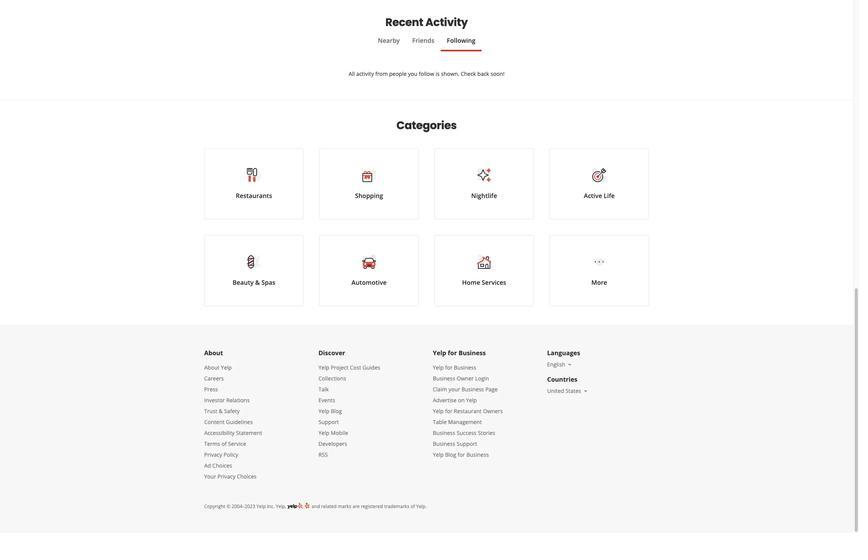 Task type: describe. For each thing, give the bounding box(es) containing it.
yelp down events "link"
[[319, 407, 330, 415]]

,
[[302, 503, 305, 510]]

about yelp link
[[204, 364, 232, 371]]

all activity from people you follow is shown. check back soon!
[[349, 70, 505, 77]]

copyright
[[204, 503, 225, 510]]

mobile
[[331, 429, 348, 437]]

yelp logo image
[[288, 502, 302, 510]]

people
[[389, 70, 407, 77]]

service
[[228, 440, 246, 448]]

united states
[[548, 387, 581, 395]]

table management link
[[433, 418, 482, 426]]

for up yelp for business 'link'
[[448, 349, 457, 357]]

nightlife link
[[435, 148, 534, 219]]

investor relations link
[[204, 397, 250, 404]]

states
[[566, 387, 581, 395]]

business down the table
[[433, 429, 456, 437]]

recent
[[386, 15, 424, 30]]

restaurants
[[236, 191, 272, 200]]

friends
[[412, 36, 435, 45]]

category navigation section navigation
[[197, 100, 657, 325]]

management
[[448, 418, 482, 426]]

countries
[[548, 375, 578, 384]]

claim
[[433, 386, 447, 393]]

support link
[[319, 418, 339, 426]]

16 chevron down v2 image
[[567, 361, 573, 368]]

your
[[204, 473, 216, 480]]

safety
[[224, 407, 240, 415]]

beauty & spas
[[233, 278, 276, 287]]

check
[[461, 70, 476, 77]]

yelp down support link
[[319, 429, 330, 437]]

yelp.
[[416, 503, 427, 510]]

policy
[[224, 451, 238, 458]]

owner
[[457, 375, 474, 382]]

0 vertical spatial choices
[[212, 462, 232, 469]]

of inside about yelp careers press investor relations trust & safety content guidelines accessibility statement terms of service privacy policy ad choices your privacy choices
[[222, 440, 227, 448]]

investor
[[204, 397, 225, 404]]

active life link
[[550, 148, 649, 219]]

business up yelp for business 'link'
[[459, 349, 486, 357]]

automotive
[[352, 278, 387, 287]]

and
[[312, 503, 320, 510]]

restaurants link
[[204, 148, 304, 219]]

rss
[[319, 451, 328, 458]]

home
[[462, 278, 480, 287]]

back
[[478, 70, 490, 77]]

your
[[449, 386, 460, 393]]

about for about yelp careers press investor relations trust & safety content guidelines accessibility statement terms of service privacy policy ad choices your privacy choices
[[204, 364, 220, 371]]

are
[[353, 503, 360, 510]]

rss link
[[319, 451, 328, 458]]

2004–2023
[[232, 503, 255, 510]]

restaurant
[[454, 407, 482, 415]]

business owner login link
[[433, 375, 489, 382]]

shown.
[[441, 70, 460, 77]]

privacy policy link
[[204, 451, 238, 458]]

spas
[[262, 278, 276, 287]]

tab list containing nearby
[[204, 36, 649, 51]]

trust & safety link
[[204, 407, 240, 415]]

activity
[[356, 70, 374, 77]]

1 horizontal spatial choices
[[237, 473, 257, 480]]

discover
[[319, 349, 345, 357]]

ad
[[204, 462, 211, 469]]

support inside yelp project cost guides collections talk events yelp blog support yelp mobile developers rss
[[319, 418, 339, 426]]

page
[[486, 386, 498, 393]]

support inside 'yelp for business business owner login claim your business page advertise on yelp yelp for restaurant owners table management business success stories business support yelp blog for business'
[[457, 440, 477, 448]]

yelp burst image
[[305, 502, 311, 509]]

yelp for restaurant owners link
[[433, 407, 503, 415]]

accessibility statement link
[[204, 429, 262, 437]]

home services link
[[435, 235, 534, 306]]

following
[[447, 36, 476, 45]]

ad choices link
[[204, 462, 232, 469]]

beauty & spas link
[[204, 235, 304, 306]]

©
[[227, 503, 231, 510]]

categories
[[397, 118, 457, 133]]

soon!
[[491, 70, 505, 77]]

about for about
[[204, 349, 223, 357]]

follow
[[419, 70, 435, 77]]

accessibility
[[204, 429, 235, 437]]

talk
[[319, 386, 329, 393]]

& inside about yelp careers press investor relations trust & safety content guidelines accessibility statement terms of service privacy policy ad choices your privacy choices
[[219, 407, 223, 415]]

1 vertical spatial privacy
[[218, 473, 236, 480]]

collections
[[319, 375, 346, 382]]

yelp for business
[[433, 349, 486, 357]]

guides
[[363, 364, 380, 371]]

yelp blog for business link
[[433, 451, 489, 458]]

claim your business page link
[[433, 386, 498, 393]]



Task type: vqa. For each thing, say whether or not it's contained in the screenshot.
About Yelp Careers Press Investor Relations Trust & Safety Content Guidelines Accessibility Statement Terms Of Service Privacy Policy Ad Choices Your Privacy Choices on the bottom left of the page
yes



Task type: locate. For each thing, give the bounding box(es) containing it.
nightlife
[[472, 191, 497, 200]]

0 vertical spatial privacy
[[204, 451, 222, 458]]

about
[[204, 349, 223, 357], [204, 364, 220, 371]]

& inside the category navigation section navigation
[[255, 278, 260, 287]]

blog down business support link at the bottom of page
[[445, 451, 457, 458]]

your privacy choices link
[[204, 473, 257, 480]]

table
[[433, 418, 447, 426]]

16 chevron down v2 image
[[583, 388, 589, 394]]

1 vertical spatial of
[[411, 503, 415, 510]]

blog
[[331, 407, 342, 415], [445, 451, 457, 458]]

about yelp careers press investor relations trust & safety content guidelines accessibility statement terms of service privacy policy ad choices your privacy choices
[[204, 364, 262, 480]]

from
[[376, 70, 388, 77]]

business down stories
[[467, 451, 489, 458]]

business down owner
[[462, 386, 484, 393]]

business up "claim"
[[433, 375, 456, 382]]

careers
[[204, 375, 224, 382]]

relations
[[226, 397, 250, 404]]

yelp up collections
[[319, 364, 330, 371]]

blog inside yelp project cost guides collections talk events yelp blog support yelp mobile developers rss
[[331, 407, 342, 415]]

0 vertical spatial blog
[[331, 407, 342, 415]]

explore recent activity section section
[[204, 0, 649, 100]]

1 horizontal spatial of
[[411, 503, 415, 510]]

marks
[[338, 503, 352, 510]]

1 horizontal spatial support
[[457, 440, 477, 448]]

privacy
[[204, 451, 222, 458], [218, 473, 236, 480]]

choices down privacy policy link
[[212, 462, 232, 469]]

yelp right on
[[466, 397, 477, 404]]

shopping link
[[319, 148, 419, 219]]

privacy down terms
[[204, 451, 222, 458]]

and related marks are registered trademarks of yelp.
[[311, 503, 427, 510]]

of
[[222, 440, 227, 448], [411, 503, 415, 510]]

yelp,
[[276, 503, 286, 510]]

developers
[[319, 440, 347, 448]]

advertise on yelp link
[[433, 397, 477, 404]]

active
[[584, 191, 603, 200]]

choices down policy at the left
[[237, 473, 257, 480]]

business support link
[[433, 440, 477, 448]]

support
[[319, 418, 339, 426], [457, 440, 477, 448]]

of up privacy policy link
[[222, 440, 227, 448]]

copyright © 2004–2023 yelp inc. yelp,
[[204, 503, 286, 510]]

guidelines
[[226, 418, 253, 426]]

terms
[[204, 440, 220, 448]]

business up yelp blog for business link
[[433, 440, 456, 448]]

about up careers link
[[204, 364, 220, 371]]

& left spas
[[255, 278, 260, 287]]

yelp up yelp for business 'link'
[[433, 349, 447, 357]]

you
[[408, 70, 418, 77]]

all
[[349, 70, 355, 77]]

united
[[548, 387, 565, 395]]

for up business owner login link
[[445, 364, 453, 371]]

stories
[[478, 429, 496, 437]]

2 about from the top
[[204, 364, 220, 371]]

0 vertical spatial &
[[255, 278, 260, 287]]

recent activity
[[386, 15, 468, 30]]

services
[[482, 278, 507, 287]]

1 vertical spatial choices
[[237, 473, 257, 480]]

press
[[204, 386, 218, 393]]

content guidelines link
[[204, 418, 253, 426]]

about up the about yelp link
[[204, 349, 223, 357]]

collections link
[[319, 375, 346, 382]]

cost
[[350, 364, 361, 371]]

1 vertical spatial &
[[219, 407, 223, 415]]

for down business support link at the bottom of page
[[458, 451, 465, 458]]

yelp blog link
[[319, 407, 342, 415]]

choices
[[212, 462, 232, 469], [237, 473, 257, 480]]

advertise
[[433, 397, 457, 404]]

shopping
[[355, 191, 383, 200]]

0 horizontal spatial choices
[[212, 462, 232, 469]]

0 vertical spatial about
[[204, 349, 223, 357]]

press link
[[204, 386, 218, 393]]

success
[[457, 429, 477, 437]]

1 about from the top
[[204, 349, 223, 357]]

yelp for business link
[[433, 364, 477, 371]]

about inside about yelp careers press investor relations trust & safety content guidelines accessibility statement terms of service privacy policy ad choices your privacy choices
[[204, 364, 220, 371]]

yelp down business support link at the bottom of page
[[433, 451, 444, 458]]

&
[[255, 278, 260, 287], [219, 407, 223, 415]]

1 horizontal spatial &
[[255, 278, 260, 287]]

terms of service link
[[204, 440, 246, 448]]

support down yelp blog link
[[319, 418, 339, 426]]

1 vertical spatial support
[[457, 440, 477, 448]]

developers link
[[319, 440, 347, 448]]

yelp inside about yelp careers press investor relations trust & safety content guidelines accessibility statement terms of service privacy policy ad choices your privacy choices
[[221, 364, 232, 371]]

tab list
[[204, 36, 649, 51]]

0 horizontal spatial &
[[219, 407, 223, 415]]

1 vertical spatial about
[[204, 364, 220, 371]]

yelp up "claim"
[[433, 364, 444, 371]]

related
[[321, 503, 337, 510]]

project
[[331, 364, 349, 371]]

yelp up careers link
[[221, 364, 232, 371]]

of left yelp.
[[411, 503, 415, 510]]

languages
[[548, 349, 581, 357]]

nearby
[[378, 36, 400, 45]]

trust
[[204, 407, 217, 415]]

yelp
[[433, 349, 447, 357], [221, 364, 232, 371], [319, 364, 330, 371], [433, 364, 444, 371], [466, 397, 477, 404], [319, 407, 330, 415], [433, 407, 444, 415], [319, 429, 330, 437], [433, 451, 444, 458], [257, 503, 266, 510]]

privacy down ad choices 'link'
[[218, 473, 236, 480]]

login
[[475, 375, 489, 382]]

yelp project cost guides link
[[319, 364, 380, 371]]

0 horizontal spatial of
[[222, 440, 227, 448]]

0 horizontal spatial blog
[[331, 407, 342, 415]]

blog inside 'yelp for business business owner login claim your business page advertise on yelp yelp for restaurant owners table management business success stories business support yelp blog for business'
[[445, 451, 457, 458]]

activity
[[426, 15, 468, 30]]

talk link
[[319, 386, 329, 393]]

statement
[[236, 429, 262, 437]]

& right trust
[[219, 407, 223, 415]]

0 vertical spatial support
[[319, 418, 339, 426]]

0 vertical spatial of
[[222, 440, 227, 448]]

yelp project cost guides collections talk events yelp blog support yelp mobile developers rss
[[319, 364, 380, 458]]

business up owner
[[454, 364, 477, 371]]

for
[[448, 349, 457, 357], [445, 364, 453, 371], [445, 407, 453, 415], [458, 451, 465, 458]]

support down the success in the bottom right of the page
[[457, 440, 477, 448]]

yelp left inc.
[[257, 503, 266, 510]]

careers link
[[204, 375, 224, 382]]

united states button
[[548, 387, 589, 395]]

content
[[204, 418, 225, 426]]

yelp for business business owner login claim your business page advertise on yelp yelp for restaurant owners table management business success stories business support yelp blog for business
[[433, 364, 503, 458]]

0 horizontal spatial support
[[319, 418, 339, 426]]

registered
[[361, 503, 383, 510]]

1 horizontal spatial blog
[[445, 451, 457, 458]]

yelp up the table
[[433, 407, 444, 415]]

1 vertical spatial blog
[[445, 451, 457, 458]]

blog up support link
[[331, 407, 342, 415]]

for down advertise
[[445, 407, 453, 415]]

events link
[[319, 397, 335, 404]]



